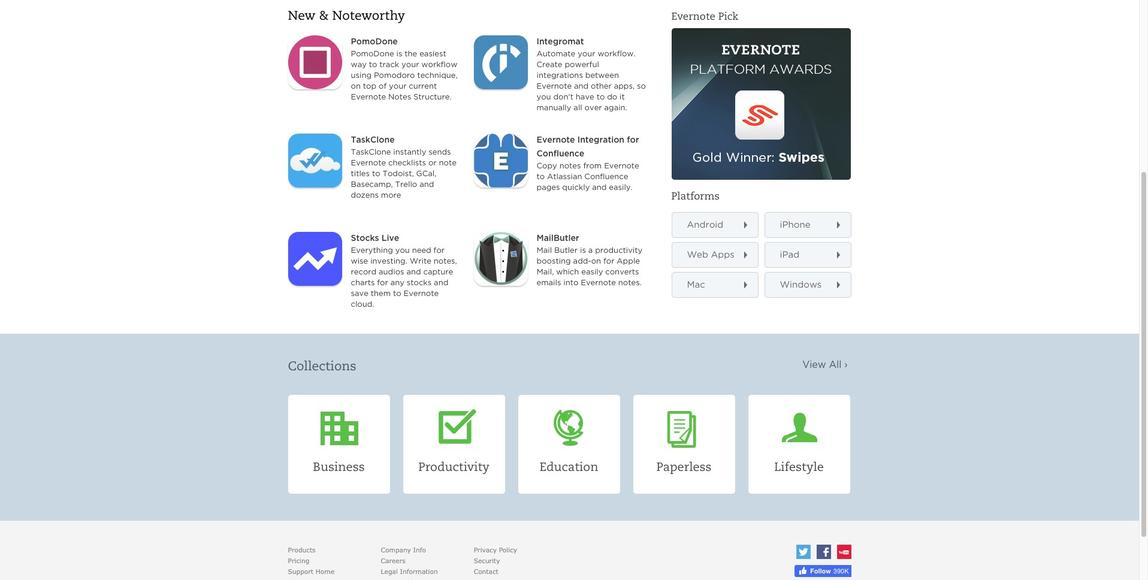 Task type: locate. For each thing, give the bounding box(es) containing it.
to
[[369, 62, 377, 68], [597, 94, 605, 101], [372, 171, 380, 177], [537, 174, 545, 180], [393, 291, 401, 297]]

live
[[382, 235, 399, 242]]

pomodoro
[[374, 73, 415, 79]]

1 vertical spatial is
[[580, 248, 586, 254]]

education link
[[518, 395, 620, 494]]

0 vertical spatial is
[[397, 51, 403, 58]]

evernote
[[672, 12, 716, 22], [537, 83, 572, 90], [351, 94, 386, 101], [537, 137, 575, 144], [351, 160, 386, 167], [604, 163, 640, 170], [581, 280, 616, 287], [404, 291, 439, 297]]

0 vertical spatial your
[[578, 51, 596, 58]]

the
[[405, 51, 417, 58]]

mailbutler
[[537, 235, 580, 242]]

you down live
[[395, 248, 410, 254]]

0 vertical spatial pomodone
[[351, 38, 398, 46]]

evernote down top
[[351, 94, 386, 101]]

taskclone
[[351, 137, 395, 144], [351, 149, 391, 156]]

privacy
[[474, 546, 497, 554]]

which
[[556, 269, 579, 276]]

do
[[607, 94, 618, 101]]

pomodone pomodone is the easiest way to track your workflow using pomodoro technique, on top of your current evernote notes structure.
[[351, 38, 458, 101]]

1 vertical spatial on
[[592, 258, 601, 265]]

everything
[[351, 248, 393, 254]]

using
[[351, 73, 372, 79]]

stocks live everything you need for wise investing. write notes, record audios and capture charts for any stocks and save them to evernote cloud.
[[351, 235, 457, 308]]

mail,
[[537, 269, 554, 276]]

and left easily. at the right
[[592, 185, 607, 191]]

and up have
[[574, 83, 589, 90]]

new & noteworthy
[[288, 10, 405, 23]]

taskclone taskclone instantly sends evernote checklists or note titles to todoist, gcal, basecamp, trello and dozens more
[[351, 137, 457, 199]]

2 vertical spatial your
[[389, 83, 407, 90]]

1 vertical spatial confluence
[[585, 174, 629, 180]]

for
[[627, 137, 639, 144], [434, 248, 445, 254], [604, 258, 615, 265], [377, 280, 388, 287]]

evernote down easily
[[581, 280, 616, 287]]

over
[[585, 105, 602, 112]]

your up the notes
[[389, 83, 407, 90]]

on up easily
[[592, 258, 601, 265]]

evernote pick
[[672, 12, 739, 22]]

security link
[[474, 557, 500, 565]]

or
[[429, 160, 437, 167]]

sends
[[429, 149, 451, 156]]

0 vertical spatial taskclone
[[351, 137, 395, 144]]

capture
[[424, 269, 453, 276]]

lifestyle
[[775, 462, 824, 474]]

notes
[[389, 94, 411, 101]]

on down using
[[351, 83, 361, 90]]

create
[[537, 62, 563, 68]]

to down other
[[597, 94, 605, 101]]

contact
[[474, 568, 499, 576]]

web apps link
[[672, 242, 759, 268]]

boosting
[[537, 258, 571, 265]]

easily.
[[609, 185, 633, 191]]

notes.
[[619, 280, 642, 287]]

view all › link
[[803, 361, 848, 370]]

powerful
[[565, 62, 599, 68]]

to down copy
[[537, 174, 545, 180]]

company info link
[[381, 546, 426, 554]]

for down productivity
[[604, 258, 615, 265]]

you inside integromat automate your workflow. create powerful integrations between evernote and other apps, so you don't have to do it manually all over again.
[[537, 94, 551, 101]]

1 horizontal spatial you
[[537, 94, 551, 101]]

pomodone down 'noteworthy'
[[351, 38, 398, 46]]

evernote inside 'mailbutler mail butler is a productivity boosting add-on for apple mail, which easily converts emails into evernote notes.'
[[581, 280, 616, 287]]

to inside integromat automate your workflow. create powerful integrations between evernote and other apps, so you don't have to do it manually all over again.
[[597, 94, 605, 101]]

careers link
[[381, 557, 406, 565]]

paperless link
[[633, 395, 735, 494]]

instantly
[[393, 149, 426, 156]]

pricing
[[288, 557, 310, 565]]

is left a
[[580, 248, 586, 254]]

0 vertical spatial you
[[537, 94, 551, 101]]

confluence up notes
[[537, 150, 585, 158]]

security
[[474, 557, 500, 565]]

privacy policy link
[[474, 546, 517, 554]]

evernote down stocks
[[404, 291, 439, 297]]

education
[[540, 462, 599, 474]]

for right integration
[[627, 137, 639, 144]]

0 horizontal spatial on
[[351, 83, 361, 90]]

evernote inside integromat automate your workflow. create powerful integrations between evernote and other apps, so you don't have to do it manually all over again.
[[537, 83, 572, 90]]

web
[[687, 251, 709, 259]]

and inside integromat automate your workflow. create powerful integrations between evernote and other apps, so you don't have to do it manually all over again.
[[574, 83, 589, 90]]

to inside pomodone pomodone is the easiest way to track your workflow using pomodoro technique, on top of your current evernote notes structure.
[[369, 62, 377, 68]]

to right way
[[369, 62, 377, 68]]

investing.
[[371, 258, 408, 265]]

between
[[586, 73, 619, 79]]

and inside the evernote integration for confluence copy notes from evernote to atlassian confluence pages quickly and easily.
[[592, 185, 607, 191]]

you inside stocks live everything you need for wise investing. write notes, record audios and capture charts for any stocks and save them to evernote cloud.
[[395, 248, 410, 254]]

evernote up titles
[[351, 160, 386, 167]]

for up the them
[[377, 280, 388, 287]]

iphone
[[780, 221, 811, 229]]

2 taskclone from the top
[[351, 149, 391, 156]]

your down 'the'
[[402, 62, 419, 68]]

business
[[313, 462, 365, 474]]

stocks
[[351, 235, 379, 242]]

quickly
[[563, 185, 590, 191]]

to inside stocks live everything you need for wise investing. write notes, record audios and capture charts for any stocks and save them to evernote cloud.
[[393, 291, 401, 297]]

copy
[[537, 163, 557, 170]]

integromat
[[537, 38, 584, 46]]

pomodone up way
[[351, 51, 394, 58]]

evernote down integrations
[[537, 83, 572, 90]]

you up manually
[[537, 94, 551, 101]]

1 vertical spatial you
[[395, 248, 410, 254]]

pages
[[537, 185, 560, 191]]

any
[[391, 280, 405, 287]]

privacy policy security contact
[[474, 546, 517, 576]]

add-
[[573, 258, 592, 265]]

evernote left pick at the top right of the page
[[672, 12, 716, 22]]

integration
[[578, 137, 625, 144]]

your inside integromat automate your workflow. create powerful integrations between evernote and other apps, so you don't have to do it manually all over again.
[[578, 51, 596, 58]]

your
[[578, 51, 596, 58], [402, 62, 419, 68], [389, 83, 407, 90]]

is left 'the'
[[397, 51, 403, 58]]

current
[[409, 83, 437, 90]]

1 horizontal spatial on
[[592, 258, 601, 265]]

0 horizontal spatial you
[[395, 248, 410, 254]]

ipad
[[780, 251, 800, 259]]

1 vertical spatial taskclone
[[351, 149, 391, 156]]

record
[[351, 269, 377, 276]]

paperless
[[657, 462, 712, 474]]

from
[[584, 163, 602, 170]]

and down "gcal,"
[[420, 182, 434, 188]]

confluence down from
[[585, 174, 629, 180]]

0 vertical spatial on
[[351, 83, 361, 90]]

1 vertical spatial pomodone
[[351, 51, 394, 58]]

your up powerful
[[578, 51, 596, 58]]

1 horizontal spatial is
[[580, 248, 586, 254]]

to up basecamp,
[[372, 171, 380, 177]]

you
[[537, 94, 551, 101], [395, 248, 410, 254]]

support home link
[[288, 568, 335, 576]]

policy
[[499, 546, 517, 554]]

0 horizontal spatial is
[[397, 51, 403, 58]]

to down any
[[393, 291, 401, 297]]

workflow.
[[598, 51, 636, 58]]

information
[[400, 568, 438, 576]]

a
[[589, 248, 593, 254]]



Task type: vqa. For each thing, say whether or not it's contained in the screenshot.
the right the on
yes



Task type: describe. For each thing, give the bounding box(es) containing it.
evernote up easily. at the right
[[604, 163, 640, 170]]

1 vertical spatial your
[[402, 62, 419, 68]]

android
[[687, 221, 724, 229]]

them
[[371, 291, 391, 297]]

apps,
[[614, 83, 635, 90]]

have
[[576, 94, 595, 101]]

converts
[[606, 269, 639, 276]]

dozens
[[351, 192, 379, 199]]

0 vertical spatial confluence
[[537, 150, 585, 158]]

atlassian
[[547, 174, 582, 180]]

and inside taskclone taskclone instantly sends evernote checklists or note titles to todoist, gcal, basecamp, trello and dozens more
[[420, 182, 434, 188]]

wise
[[351, 258, 368, 265]]

1 taskclone from the top
[[351, 137, 395, 144]]

2 pomodone from the top
[[351, 51, 394, 58]]

lifestyle link
[[748, 395, 850, 494]]

business link
[[288, 395, 390, 494]]

technique,
[[417, 73, 458, 79]]

company info careers legal information
[[381, 546, 438, 576]]

integromat automate your workflow. create powerful integrations between evernote and other apps, so you don't have to do it manually all over again.
[[537, 38, 646, 112]]

all
[[574, 105, 583, 112]]

for up notes,
[[434, 248, 445, 254]]

support
[[288, 568, 314, 576]]

windows link
[[765, 272, 852, 298]]

evernote integration for confluence copy notes from evernote to atlassian confluence pages quickly and easily.
[[537, 137, 640, 191]]

evernote inside stocks live everything you need for wise investing. write notes, record audios and capture charts for any stocks and save them to evernote cloud.
[[404, 291, 439, 297]]

gcal,
[[416, 171, 437, 177]]

platforms
[[672, 192, 720, 202]]

web apps
[[687, 251, 735, 259]]

pricing link
[[288, 557, 310, 565]]

titles
[[351, 171, 370, 177]]

to inside taskclone taskclone instantly sends evernote checklists or note titles to todoist, gcal, basecamp, trello and dozens more
[[372, 171, 380, 177]]

trello
[[395, 182, 417, 188]]

view all ›
[[803, 361, 848, 370]]

company
[[381, 546, 411, 554]]

note
[[439, 160, 457, 167]]

is inside 'mailbutler mail butler is a productivity boosting add-on for apple mail, which easily converts emails into evernote notes.'
[[580, 248, 586, 254]]

notes
[[560, 163, 581, 170]]

android link
[[672, 212, 759, 238]]

automate
[[537, 51, 576, 58]]

evernote inside taskclone taskclone instantly sends evernote checklists or note titles to todoist, gcal, basecamp, trello and dozens more
[[351, 160, 386, 167]]

integrations
[[537, 73, 583, 79]]

adspace image
[[672, 28, 851, 180]]

easily
[[582, 269, 603, 276]]

write
[[410, 258, 432, 265]]

pick
[[719, 12, 739, 22]]

is inside pomodone pomodone is the easiest way to track your workflow using pomodoro technique, on top of your current evernote notes structure.
[[397, 51, 403, 58]]

›
[[845, 361, 848, 370]]

mac
[[687, 281, 705, 289]]

&
[[319, 10, 329, 23]]

manually
[[537, 105, 572, 112]]

home
[[316, 568, 335, 576]]

mail
[[537, 248, 552, 254]]

products link
[[288, 546, 316, 554]]

easiest
[[420, 51, 446, 58]]

it
[[620, 94, 625, 101]]

don't
[[554, 94, 574, 101]]

workflow
[[422, 62, 458, 68]]

and up stocks
[[407, 269, 421, 276]]

apple
[[617, 258, 640, 265]]

contact link
[[474, 568, 499, 576]]

legal information link
[[381, 568, 438, 576]]

to inside the evernote integration for confluence copy notes from evernote to atlassian confluence pages quickly and easily.
[[537, 174, 545, 180]]

save
[[351, 291, 369, 297]]

on inside 'mailbutler mail butler is a productivity boosting add-on for apple mail, which easily converts emails into evernote notes.'
[[592, 258, 601, 265]]

stocks
[[407, 280, 432, 287]]

mac link
[[672, 272, 759, 298]]

into
[[564, 280, 579, 287]]

ipad link
[[765, 242, 852, 268]]

structure.
[[414, 94, 452, 101]]

for inside 'mailbutler mail butler is a productivity boosting add-on for apple mail, which easily converts emails into evernote notes.'
[[604, 258, 615, 265]]

productivity link
[[403, 395, 505, 494]]

windows
[[780, 281, 822, 289]]

so
[[637, 83, 646, 90]]

collections
[[288, 361, 357, 373]]

notes,
[[434, 258, 457, 265]]

for inside the evernote integration for confluence copy notes from evernote to atlassian confluence pages quickly and easily.
[[627, 137, 639, 144]]

and down capture
[[434, 280, 449, 287]]

noteworthy
[[332, 10, 405, 23]]

all
[[829, 361, 842, 370]]

new
[[288, 10, 316, 23]]

evernote inside pomodone pomodone is the easiest way to track your workflow using pomodoro technique, on top of your current evernote notes structure.
[[351, 94, 386, 101]]

1 pomodone from the top
[[351, 38, 398, 46]]

productivity
[[595, 248, 643, 254]]

on inside pomodone pomodone is the easiest way to track your workflow using pomodoro technique, on top of your current evernote notes structure.
[[351, 83, 361, 90]]

mailbutler mail butler is a productivity boosting add-on for apple mail, which easily converts emails into evernote notes.
[[537, 235, 643, 287]]

apps
[[711, 251, 735, 259]]

evernote up copy
[[537, 137, 575, 144]]

view
[[803, 361, 826, 370]]

legal
[[381, 568, 398, 576]]



